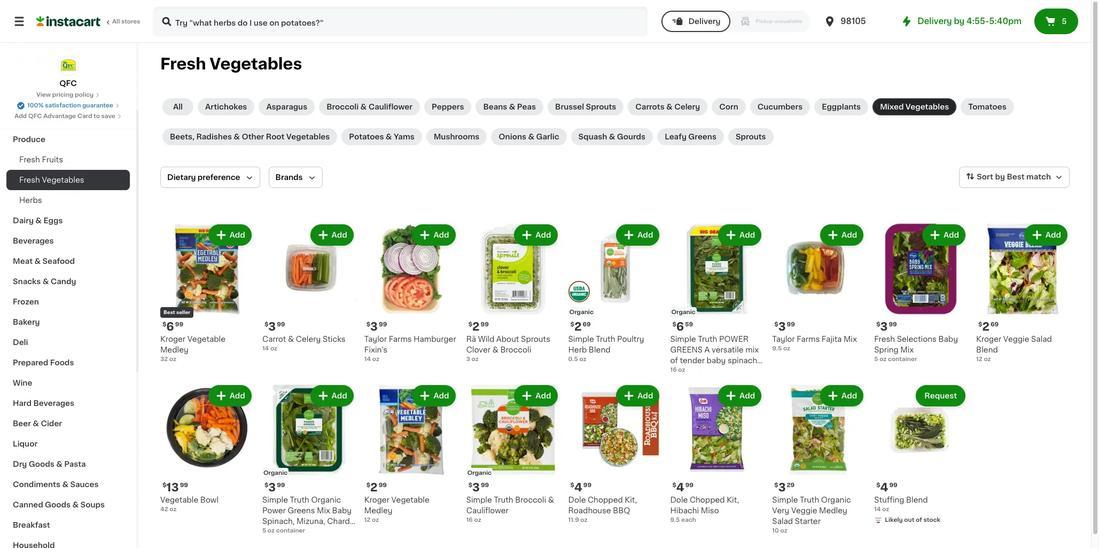 Task type: describe. For each thing, give the bounding box(es) containing it.
meat
[[13, 258, 33, 265]]

oz inside simple truth poultry herb blend 0.5 oz
[[579, 356, 586, 362]]

by for sort
[[995, 173, 1005, 181]]

add button for sprouts
[[515, 225, 557, 245]]

rä
[[466, 336, 476, 343]]

98105
[[841, 17, 866, 25]]

mix inside simple truth organic power greens mix baby spinach, mizuna, chard & kale
[[317, 507, 330, 514]]

broccoli inside simple truth broccoli & cauliflower 16 oz
[[515, 496, 546, 504]]

brussel sprouts link
[[548, 98, 624, 115]]

14 for taylor farms hamburger fixin's
[[364, 356, 371, 362]]

tender
[[680, 357, 705, 364]]

& up potatoes
[[360, 103, 367, 111]]

it
[[47, 36, 52, 43]]

$ 6 59
[[672, 321, 693, 332]]

10
[[772, 528, 779, 534]]

peppers link
[[424, 98, 472, 115]]

hard beverages link
[[6, 393, 130, 414]]

2 for kroger vegetable medley
[[370, 482, 378, 493]]

corn
[[719, 103, 738, 111]]

14 inside stuffing blend 14 oz
[[874, 506, 881, 512]]

service type group
[[662, 11, 811, 32]]

dole chopped kit, hibachi miso 9.5 each
[[670, 496, 739, 523]]

container inside fresh selections baby spring mix 5 oz container
[[888, 356, 917, 362]]

stuffing
[[874, 496, 904, 504]]

yams
[[394, 133, 414, 141]]

miso
[[701, 507, 719, 514]]

69 for simple
[[583, 322, 591, 327]]

guarantee
[[82, 103, 113, 108]]

organic down item badge image
[[569, 309, 594, 315]]

$ 3 99 for carrot & celery sticks
[[264, 321, 285, 332]]

fresh fruits link
[[6, 150, 130, 170]]

add button for very
[[821, 386, 863, 406]]

a
[[705, 346, 710, 354]]

$ up the power
[[264, 482, 268, 488]]

beer & cider
[[13, 420, 62, 427]]

likely out of stock
[[885, 517, 940, 523]]

& right the beer
[[33, 420, 39, 427]]

chard
[[327, 518, 350, 525]]

add button for oz
[[209, 386, 251, 406]]

& left sauces
[[62, 481, 68, 488]]

truth for veggie
[[800, 496, 819, 504]]

12 inside kroger veggie salad blend 12 oz
[[976, 356, 983, 362]]

carrots & celery link
[[628, 98, 708, 115]]

vegetables right root
[[286, 133, 330, 141]]

add for oz
[[230, 392, 245, 400]]

Search field
[[154, 7, 647, 35]]

save
[[101, 113, 115, 119]]

recipes
[[13, 95, 44, 103]]

leafy greens link
[[657, 128, 724, 145]]

farms for hamburger
[[389, 336, 412, 343]]

hibachi
[[670, 507, 699, 514]]

truth for cauliflower
[[494, 496, 513, 504]]

oz inside stuffing blend 14 oz
[[882, 506, 889, 512]]

very
[[772, 507, 789, 514]]

kroger vegetable medley 12 oz
[[364, 496, 429, 523]]

chopped for bbq
[[588, 496, 623, 504]]

mixed vegetables link
[[873, 98, 957, 115]]

greens
[[670, 346, 703, 354]]

bowl
[[200, 496, 219, 504]]

3 for simple truth broccoli & cauliflower
[[472, 482, 480, 493]]

1 vertical spatial sprouts
[[736, 133, 766, 141]]

oz inside fresh selections baby spring mix 5 oz container
[[880, 356, 887, 362]]

sort by
[[977, 173, 1005, 181]]

bakery link
[[6, 312, 130, 332]]

16 inside simple truth broccoli & cauliflower 16 oz
[[466, 517, 473, 523]]

99 for &
[[481, 482, 489, 488]]

of inside simple truth power greens a versatile mix of tender baby spinach, mizuna, chard & kale
[[670, 357, 678, 364]]

spinach,
[[262, 518, 295, 525]]

qfc link
[[58, 56, 78, 89]]

simple for simple truth power greens a versatile mix of tender baby spinach, mizuna, chard & kale
[[670, 336, 696, 343]]

artichokes
[[205, 103, 247, 111]]

by for delivery
[[954, 17, 965, 25]]

cucumbers link
[[750, 98, 810, 115]]

$ 4 99 for stuffing blend
[[876, 482, 898, 493]]

$ for 12
[[366, 482, 370, 488]]

vegetable inside vegetable bowl 42 oz
[[160, 496, 198, 504]]

oz inside kroger vegetable medley 12 oz
[[372, 517, 379, 523]]

$ up stuffing
[[876, 482, 880, 488]]

mizuna,
[[670, 368, 699, 375]]

9.5 inside dole chopped kit, hibachi miso 9.5 each
[[670, 517, 680, 523]]

match
[[1026, 173, 1051, 181]]

salad inside kroger veggie salad blend 12 oz
[[1031, 336, 1052, 343]]

sprouts link
[[728, 128, 774, 145]]

instacart logo image
[[36, 15, 100, 28]]

truth for blend
[[596, 336, 615, 343]]

mix inside taylor farms fajita mix 9.5 oz
[[844, 336, 857, 343]]

medley inside simple truth organic very veggie medley salad starter 10 oz
[[819, 507, 847, 514]]

stock
[[924, 517, 940, 523]]

deli
[[13, 339, 28, 346]]

add for sprouts
[[536, 231, 551, 239]]

meat & seafood
[[13, 258, 75, 265]]

$ 4 99 for dole chopped kit, hibachi miso
[[672, 482, 694, 493]]

& left candy
[[43, 278, 49, 285]]

brands button
[[269, 167, 323, 188]]

vegetable for 6
[[187, 336, 225, 343]]

organic inside simple truth organic very veggie medley salad starter 10 oz
[[821, 496, 851, 504]]

wine
[[13, 379, 32, 387]]

all stores link
[[36, 6, 141, 36]]

$ for hibachi
[[672, 482, 676, 488]]

& left peas
[[509, 103, 515, 111]]

99 for mix
[[787, 322, 795, 327]]

beer & cider link
[[6, 414, 130, 434]]

squash & gourds link
[[571, 128, 653, 145]]

$ 2 69 for simple truth poultry herb blend
[[570, 321, 591, 332]]

pricing
[[52, 92, 73, 98]]

vegetable for 2
[[391, 496, 429, 504]]

32
[[160, 356, 168, 362]]

& inside carrot & celery sticks 14 oz
[[288, 336, 294, 343]]

clover
[[466, 346, 491, 354]]

policy
[[75, 92, 94, 98]]

medley for 2
[[364, 507, 392, 514]]

to
[[94, 113, 100, 119]]

condiments & sauces link
[[6, 475, 130, 495]]

product group containing 13
[[160, 383, 254, 514]]

16 oz
[[670, 367, 685, 373]]

organic up simple truth broccoli & cauliflower 16 oz
[[467, 470, 492, 476]]

5 for 5
[[1062, 18, 1067, 25]]

4 for dole chopped kit, hibachi miso
[[676, 482, 684, 493]]

fresh fruits
[[19, 156, 63, 164]]

3 for simple truth organic very veggie medley salad starter
[[778, 482, 786, 493]]

card
[[77, 113, 92, 119]]

view pricing policy link
[[36, 91, 100, 99]]

$ 3 99 for taylor farms fajita mix
[[774, 321, 795, 332]]

greens inside simple truth organic power greens mix baby spinach, mizuna, chard & kale
[[288, 507, 315, 514]]

squash & gourds
[[578, 133, 646, 141]]

6 for kroger vegetable medley
[[166, 321, 174, 332]]

simple for simple truth poultry herb blend 0.5 oz
[[568, 336, 594, 343]]

fresh inside fresh fruits link
[[19, 156, 40, 164]]

& right the carrots
[[666, 103, 673, 111]]

5:40pm
[[989, 17, 1022, 25]]

all link
[[162, 98, 193, 115]]

add qfc advantage card to save link
[[15, 112, 122, 121]]

beets,
[[170, 133, 195, 141]]

brussel sprouts
[[555, 103, 616, 111]]

3 for fresh selections baby spring mix
[[880, 321, 888, 332]]

1 horizontal spatial 16
[[670, 367, 677, 373]]

buy it again link
[[6, 29, 130, 50]]

blend inside kroger veggie salad blend 12 oz
[[976, 346, 998, 354]]

versatile
[[712, 346, 744, 354]]

add button for &
[[515, 386, 557, 406]]

& left the garlic
[[528, 133, 534, 141]]

candy
[[51, 278, 76, 285]]

tomatoes link
[[961, 98, 1014, 115]]

fresh inside 'fresh vegetables' 'link'
[[19, 176, 40, 184]]

eggplants
[[822, 103, 861, 111]]

& inside simple truth power greens a versatile mix of tender baby spinach, mizuna, chard & kale
[[724, 368, 730, 375]]

deli link
[[6, 332, 130, 353]]

out
[[904, 517, 914, 523]]

& inside simple truth broccoli & cauliflower 16 oz
[[548, 496, 554, 504]]

$ 3 99 for simple truth organic power greens mix baby spinach, mizuna, chard & kale
[[264, 482, 285, 493]]

add qfc advantage card to save
[[15, 113, 115, 119]]

$ 3 29
[[774, 482, 795, 493]]

$ inside $ 6 59
[[672, 322, 676, 327]]

oz inside taylor farms hamburger fixin's 14 oz
[[372, 356, 379, 362]]

dietary preference button
[[160, 167, 260, 188]]

wild
[[478, 336, 494, 343]]

hard
[[13, 400, 32, 407]]

mix inside fresh selections baby spring mix 5 oz container
[[901, 346, 914, 354]]

taylor farms fajita mix 9.5 oz
[[772, 336, 857, 352]]

99 for 12
[[379, 482, 387, 488]]

simple for simple truth organic very veggie medley salad starter 10 oz
[[772, 496, 798, 504]]

baby inside simple truth organic power greens mix baby spinach, mizuna, chard & kale
[[332, 507, 352, 514]]

simple truth organic power greens mix baby spinach, mizuna, chard & kale
[[262, 496, 352, 536]]

& left soups
[[72, 501, 79, 509]]

0 vertical spatial qfc
[[59, 80, 77, 87]]

taylor farms hamburger fixin's 14 oz
[[364, 336, 456, 362]]

add button for herb
[[617, 225, 659, 245]]

broccoli inside rä wild about sprouts clover & broccoli 3 oz
[[500, 346, 531, 354]]

other
[[242, 133, 264, 141]]

99 for fixin's
[[379, 322, 387, 327]]

delivery for delivery
[[688, 18, 721, 25]]

$ 3 99 for simple truth broccoli & cauliflower
[[468, 482, 489, 493]]

chopped for miso
[[690, 496, 725, 504]]

farms for fajita
[[797, 336, 820, 343]]

& left yams
[[386, 133, 392, 141]]

medley for 6
[[160, 346, 188, 354]]

lists link
[[6, 50, 130, 72]]

simple truth organic very veggie medley salad starter 10 oz
[[772, 496, 851, 534]]

$ 13 99
[[162, 482, 188, 493]]

add for hibachi
[[740, 392, 755, 400]]

cider
[[41, 420, 62, 427]]

canned goods & soups link
[[6, 495, 130, 515]]



Task type: locate. For each thing, give the bounding box(es) containing it.
condiments
[[13, 481, 60, 488]]

2 farms from the left
[[797, 336, 820, 343]]

$ 3 99 up taylor farms fajita mix 9.5 oz
[[774, 321, 795, 332]]

organic up 59
[[671, 309, 696, 315]]

veggie inside simple truth organic very veggie medley salad starter 10 oz
[[791, 507, 817, 514]]

5 oz container
[[262, 528, 305, 534]]

$ for sticks
[[264, 322, 268, 327]]

None search field
[[153, 6, 648, 36]]

$ for fixin's
[[366, 322, 370, 327]]

2 $ 2 69 from the left
[[978, 321, 999, 332]]

0 vertical spatial celery
[[674, 103, 700, 111]]

1 vertical spatial veggie
[[791, 507, 817, 514]]

kit, inside dole chopped kit, hibachi miso 9.5 each
[[727, 496, 739, 504]]

mixed vegetables
[[880, 103, 949, 111]]

1 horizontal spatial 69
[[991, 322, 999, 327]]

taylor inside taylor farms hamburger fixin's 14 oz
[[364, 336, 387, 343]]

view pricing policy
[[36, 92, 94, 98]]

99 up the power
[[277, 482, 285, 488]]

by right sort
[[995, 173, 1005, 181]]

1 vertical spatial mix
[[901, 346, 914, 354]]

99 for 32
[[175, 322, 183, 327]]

add for spring
[[944, 231, 959, 239]]

simple truth power greens a versatile mix of tender baby spinach, mizuna, chard & kale
[[670, 336, 759, 375]]

carrot & celery sticks 14 oz
[[262, 336, 346, 352]]

rä wild about sprouts clover & broccoli 3 oz
[[466, 336, 550, 362]]

99 down best seller
[[175, 322, 183, 327]]

greens up mizuna,
[[288, 507, 315, 514]]

add button for mix
[[821, 225, 863, 245]]

0 horizontal spatial chopped
[[588, 496, 623, 504]]

$ 3 99 up simple truth broccoli & cauliflower 16 oz
[[468, 482, 489, 493]]

0 horizontal spatial 14
[[262, 346, 269, 352]]

3 for taylor farms fajita mix
[[778, 321, 786, 332]]

69 for kroger
[[991, 322, 999, 327]]

liquor
[[13, 440, 37, 448]]

$ inside $ 6 99
[[162, 322, 166, 327]]

$ down best seller
[[162, 322, 166, 327]]

2 horizontal spatial 5
[[1062, 18, 1067, 25]]

by inside field
[[995, 173, 1005, 181]]

baby
[[707, 357, 726, 364]]

3 up the power
[[268, 482, 276, 493]]

onions & garlic link
[[491, 128, 567, 145]]

truth inside simple truth organic power greens mix baby spinach, mizuna, chard & kale
[[290, 496, 309, 504]]

1 horizontal spatial $ 2 69
[[978, 321, 999, 332]]

truth for greens
[[290, 496, 309, 504]]

2 for kroger veggie salad blend
[[982, 321, 990, 332]]

fresh up herbs
[[19, 176, 40, 184]]

qfc up view pricing policy link
[[59, 80, 77, 87]]

kit, inside dole chopped kit, roadhouse bbq 11.9 oz
[[625, 496, 637, 504]]

oz inside rä wild about sprouts clover & broccoli 3 oz
[[472, 356, 479, 362]]

best match
[[1007, 173, 1051, 181]]

2 horizontal spatial blend
[[976, 346, 998, 354]]

99 for roadhouse
[[583, 482, 592, 488]]

vegetable inside the kroger vegetable medley 32 oz
[[187, 336, 225, 343]]

3 up taylor farms fajita mix 9.5 oz
[[778, 321, 786, 332]]

1 horizontal spatial of
[[916, 517, 922, 523]]

1 horizontal spatial farms
[[797, 336, 820, 343]]

oz inside simple truth organic very veggie medley salad starter 10 oz
[[780, 528, 787, 534]]

1 horizontal spatial taylor
[[772, 336, 795, 343]]

1 vertical spatial goods
[[45, 501, 71, 509]]

soups
[[80, 501, 105, 509]]

taylor for taylor farms fajita mix
[[772, 336, 795, 343]]

chopped up the roadhouse
[[588, 496, 623, 504]]

1 6 from the left
[[166, 321, 174, 332]]

artichokes link
[[198, 98, 255, 115]]

asparagus link
[[259, 98, 315, 115]]

chopped inside dole chopped kit, roadhouse bbq 11.9 oz
[[588, 496, 623, 504]]

2 chopped from the left
[[690, 496, 725, 504]]

beets, radishes & other root vegetables
[[170, 133, 330, 141]]

0 horizontal spatial celery
[[296, 336, 321, 343]]

2 kit, from the left
[[727, 496, 739, 504]]

breakfast link
[[6, 515, 130, 535]]

100% satisfaction guarantee button
[[17, 99, 120, 110]]

taylor up fixin's
[[364, 336, 387, 343]]

spring
[[874, 346, 899, 354]]

2 horizontal spatial mix
[[901, 346, 914, 354]]

1 horizontal spatial 9.5
[[772, 346, 782, 352]]

truth inside simple truth broccoli & cauliflower 16 oz
[[494, 496, 513, 504]]

1 horizontal spatial $ 4 99
[[672, 482, 694, 493]]

goods for dry
[[29, 461, 54, 468]]

oz inside dole chopped kit, roadhouse bbq 11.9 oz
[[580, 517, 588, 523]]

1 69 from the left
[[583, 322, 591, 327]]

$ up 42 on the left bottom
[[162, 482, 166, 488]]

best for best match
[[1007, 173, 1025, 181]]

0 vertical spatial 5
[[1062, 18, 1067, 25]]

14 down carrot
[[262, 346, 269, 352]]

14 inside taylor farms hamburger fixin's 14 oz
[[364, 356, 371, 362]]

0 horizontal spatial fresh vegetables
[[19, 176, 84, 184]]

kit, for dole chopped kit, roadhouse bbq
[[625, 496, 637, 504]]

fixin's
[[364, 346, 387, 354]]

3 down clover
[[466, 356, 470, 362]]

0 horizontal spatial $ 2 69
[[570, 321, 591, 332]]

$ 2 99 up kroger vegetable medley 12 oz
[[366, 482, 387, 493]]

1 horizontal spatial container
[[888, 356, 917, 362]]

0 horizontal spatial kroger
[[160, 336, 186, 343]]

each
[[681, 517, 696, 523]]

14 down stuffing
[[874, 506, 881, 512]]

$ 4 99 for dole chopped kit, roadhouse bbq
[[570, 482, 592, 493]]

2 $ 4 99 from the left
[[672, 482, 694, 493]]

99 for oz
[[180, 482, 188, 488]]

salad inside simple truth organic very veggie medley salad starter 10 oz
[[772, 518, 793, 525]]

foods
[[50, 359, 74, 367]]

0 horizontal spatial 4
[[574, 482, 582, 493]]

delivery for delivery by 4:55-5:40pm
[[918, 17, 952, 25]]

4 up hibachi
[[676, 482, 684, 493]]

3 for carrot & celery sticks
[[268, 321, 276, 332]]

all stores
[[112, 19, 140, 25]]

qfc logo image
[[58, 56, 78, 76]]

0 horizontal spatial veggie
[[791, 507, 817, 514]]

add for 12
[[434, 392, 449, 400]]

$ up kroger vegetable medley 12 oz
[[366, 482, 370, 488]]

0 vertical spatial beverages
[[13, 237, 54, 245]]

dole inside dole chopped kit, roadhouse bbq 11.9 oz
[[568, 496, 586, 504]]

99 for hibachi
[[685, 482, 694, 488]]

2 dole from the left
[[670, 496, 688, 504]]

$ for very
[[774, 482, 778, 488]]

taylor
[[364, 336, 387, 343], [772, 336, 795, 343]]

goods down condiments & sauces
[[45, 501, 71, 509]]

taylor inside taylor farms fajita mix 9.5 oz
[[772, 336, 795, 343]]

goods for canned
[[45, 501, 71, 509]]

1 horizontal spatial delivery
[[918, 17, 952, 25]]

13
[[166, 482, 179, 493]]

$ 4 99 up hibachi
[[672, 482, 694, 493]]

1 vertical spatial 5
[[874, 356, 878, 362]]

$ 4 99 up stuffing
[[876, 482, 898, 493]]

0 horizontal spatial 69
[[583, 322, 591, 327]]

veggie inside kroger veggie salad blend 12 oz
[[1003, 336, 1029, 343]]

add button for hibachi
[[719, 386, 761, 406]]

2 6 from the left
[[676, 321, 684, 332]]

dole up the roadhouse
[[568, 496, 586, 504]]

$ for 32
[[162, 322, 166, 327]]

oz inside vegetable bowl 42 oz
[[170, 506, 177, 512]]

$ up herb
[[570, 322, 574, 327]]

cucumbers
[[758, 103, 803, 111]]

$ 2 99 for kroger
[[366, 482, 387, 493]]

sprouts inside rä wild about sprouts clover & broccoli 3 oz
[[521, 336, 550, 343]]

beverages
[[13, 237, 54, 245], [33, 400, 74, 407]]

add for &
[[536, 392, 551, 400]]

vegetable inside kroger vegetable medley 12 oz
[[391, 496, 429, 504]]

1 vertical spatial of
[[916, 517, 922, 523]]

vegetables up artichokes link
[[210, 56, 302, 72]]

starter
[[795, 518, 821, 525]]

5
[[1062, 18, 1067, 25], [874, 356, 878, 362], [262, 528, 266, 534]]

fresh selections baby spring mix 5 oz container
[[874, 336, 958, 362]]

14 inside carrot & celery sticks 14 oz
[[262, 346, 269, 352]]

blend inside stuffing blend 14 oz
[[906, 496, 928, 504]]

cauliflower inside simple truth broccoli & cauliflower 16 oz
[[466, 507, 509, 514]]

fresh up the all link
[[160, 56, 206, 72]]

simple inside simple truth power greens a versatile mix of tender baby spinach, mizuna, chard & kale
[[670, 336, 696, 343]]

beverages inside "link"
[[33, 400, 74, 407]]

0 vertical spatial greens
[[688, 133, 717, 141]]

carrot
[[262, 336, 286, 343]]

oz inside the kroger vegetable medley 32 oz
[[169, 356, 176, 362]]

0 vertical spatial 9.5
[[772, 346, 782, 352]]

simple truth broccoli & cauliflower 16 oz
[[466, 496, 554, 523]]

1 taylor from the left
[[364, 336, 387, 343]]

meat & seafood link
[[6, 251, 130, 271]]

$ 3 99 up the power
[[264, 482, 285, 493]]

& left eggs at top left
[[35, 217, 42, 224]]

delivery button
[[662, 11, 730, 32]]

1 vertical spatial fresh vegetables
[[19, 176, 84, 184]]

kroger inside kroger vegetable medley 12 oz
[[364, 496, 389, 504]]

6 down best seller
[[166, 321, 174, 332]]

& right carrot
[[288, 336, 294, 343]]

$ 3 99 for fresh selections baby spring mix
[[876, 321, 897, 332]]

16
[[670, 367, 677, 373], [466, 517, 473, 523]]

root
[[266, 133, 285, 141]]

1 horizontal spatial 4
[[676, 482, 684, 493]]

2 horizontal spatial kroger
[[976, 336, 1002, 343]]

1 farms from the left
[[389, 336, 412, 343]]

corn link
[[712, 98, 746, 115]]

potatoes & yams link
[[342, 128, 422, 145]]

simple for simple truth organic power greens mix baby spinach, mizuna, chard & kale
[[262, 496, 288, 504]]

again
[[54, 36, 75, 43]]

2 up kroger veggie salad blend 12 oz
[[982, 321, 990, 332]]

4 up the roadhouse
[[574, 482, 582, 493]]

$ up "rä"
[[468, 322, 472, 327]]

carrots
[[636, 103, 665, 111]]

add
[[15, 113, 27, 119], [230, 231, 245, 239], [332, 231, 347, 239], [434, 231, 449, 239], [536, 231, 551, 239], [638, 231, 653, 239], [740, 231, 755, 239], [842, 231, 857, 239], [944, 231, 959, 239], [1046, 231, 1061, 239], [230, 392, 245, 400], [332, 392, 347, 400], [434, 392, 449, 400], [536, 392, 551, 400], [638, 392, 653, 400], [740, 392, 755, 400], [842, 392, 857, 400]]

69 up kroger veggie salad blend 12 oz
[[991, 322, 999, 327]]

medley inside the kroger vegetable medley 32 oz
[[160, 346, 188, 354]]

0 horizontal spatial delivery
[[688, 18, 721, 25]]

by left 4:55-
[[954, 17, 965, 25]]

4 for stuffing blend
[[880, 482, 888, 493]]

1 horizontal spatial kroger
[[364, 496, 389, 504]]

0 horizontal spatial taylor
[[364, 336, 387, 343]]

container down spring
[[888, 356, 917, 362]]

1 horizontal spatial mix
[[844, 336, 857, 343]]

1 vertical spatial cauliflower
[[466, 507, 509, 514]]

0 vertical spatial of
[[670, 357, 678, 364]]

0 vertical spatial mix
[[844, 336, 857, 343]]

fruits
[[42, 156, 63, 164]]

1 vertical spatial qfc
[[28, 113, 42, 119]]

celery for carrot
[[296, 336, 321, 343]]

$ for herb
[[570, 322, 574, 327]]

1 horizontal spatial cauliflower
[[466, 507, 509, 514]]

product group
[[160, 222, 254, 364], [262, 222, 356, 353], [364, 222, 458, 364], [466, 222, 560, 364], [568, 222, 662, 364], [670, 222, 764, 375], [772, 222, 866, 353], [874, 222, 968, 364], [976, 222, 1070, 364], [160, 383, 254, 514], [262, 383, 356, 536], [364, 383, 458, 525], [466, 383, 560, 525], [568, 383, 662, 525], [670, 383, 764, 525], [772, 383, 866, 535], [874, 383, 968, 527]]

2 69 from the left
[[991, 322, 999, 327]]

1 horizontal spatial 14
[[364, 356, 371, 362]]

truth
[[596, 336, 615, 343], [698, 336, 717, 343], [290, 496, 309, 504], [494, 496, 513, 504], [800, 496, 819, 504]]

delivery
[[918, 17, 952, 25], [688, 18, 721, 25]]

dole chopped kit, roadhouse bbq 11.9 oz
[[568, 496, 637, 523]]

vegetables down fresh fruits link
[[42, 176, 84, 184]]

beverages down dairy & eggs
[[13, 237, 54, 245]]

1 horizontal spatial best
[[1007, 173, 1025, 181]]

$ inside $ 3 29
[[774, 482, 778, 488]]

oz inside simple truth broccoli & cauliflower 16 oz
[[474, 517, 481, 523]]

simple inside simple truth broccoli & cauliflower 16 oz
[[466, 496, 492, 504]]

0 horizontal spatial farms
[[389, 336, 412, 343]]

& inside rä wild about sprouts clover & broccoli 3 oz
[[492, 346, 498, 354]]

$ 3 99 for taylor farms hamburger fixin's
[[366, 321, 387, 332]]

$ for sprouts
[[468, 322, 472, 327]]

simple for simple truth broccoli & cauliflower 16 oz
[[466, 496, 492, 504]]

$ up fixin's
[[366, 322, 370, 327]]

2 up herb
[[574, 321, 582, 332]]

chard
[[701, 368, 723, 375]]

best inside field
[[1007, 173, 1025, 181]]

& inside 'link'
[[609, 133, 615, 141]]

$ left 29
[[774, 482, 778, 488]]

14 for carrot & celery sticks
[[262, 346, 269, 352]]

vegetables
[[210, 56, 302, 72], [906, 103, 949, 111], [286, 133, 330, 141], [42, 176, 84, 184]]

all
[[112, 19, 120, 25], [173, 103, 183, 111]]

0 vertical spatial by
[[954, 17, 965, 25]]

1 vertical spatial 9.5
[[670, 517, 680, 523]]

99 inside $ 13 99
[[180, 482, 188, 488]]

3 $ 4 99 from the left
[[876, 482, 898, 493]]

beverages up cider
[[33, 400, 74, 407]]

medley inside kroger vegetable medley 12 oz
[[364, 507, 392, 514]]

taylor left the fajita at the right bottom of the page
[[772, 336, 795, 343]]

0 horizontal spatial mix
[[317, 507, 330, 514]]

truth inside simple truth organic very veggie medley salad starter 10 oz
[[800, 496, 819, 504]]

1 horizontal spatial baby
[[939, 336, 958, 343]]

1 kit, from the left
[[625, 496, 637, 504]]

1 $ 2 69 from the left
[[570, 321, 591, 332]]

1 vertical spatial baby
[[332, 507, 352, 514]]

mix right the fajita at the right bottom of the page
[[844, 336, 857, 343]]

cauliflower
[[369, 103, 413, 111], [466, 507, 509, 514]]

lists
[[30, 57, 48, 65]]

add button inside product group
[[209, 386, 251, 406]]

2 horizontal spatial 4
[[880, 482, 888, 493]]

1 chopped from the left
[[588, 496, 623, 504]]

& left dole chopped kit, roadhouse bbq 11.9 oz
[[548, 496, 554, 504]]

3 4 from the left
[[880, 482, 888, 493]]

3 up simple truth broccoli & cauliflower 16 oz
[[472, 482, 480, 493]]

eggplants link
[[814, 98, 868, 115]]

greens
[[688, 133, 717, 141], [288, 507, 315, 514]]

& inside simple truth organic power greens mix baby spinach, mizuna, chard & kale
[[262, 528, 268, 536]]

4 up stuffing
[[880, 482, 888, 493]]

power
[[262, 507, 286, 514]]

1 horizontal spatial greens
[[688, 133, 717, 141]]

99 inside $ 6 99
[[175, 322, 183, 327]]

organic up the power
[[263, 470, 288, 476]]

1 horizontal spatial 5
[[874, 356, 878, 362]]

0 horizontal spatial $ 4 99
[[570, 482, 592, 493]]

farms left hamburger
[[389, 336, 412, 343]]

kroger inside kroger veggie salad blend 12 oz
[[976, 336, 1002, 343]]

dole inside dole chopped kit, hibachi miso 9.5 each
[[670, 496, 688, 504]]

&
[[360, 103, 367, 111], [509, 103, 515, 111], [666, 103, 673, 111], [234, 133, 240, 141], [386, 133, 392, 141], [528, 133, 534, 141], [609, 133, 615, 141], [35, 217, 42, 224], [34, 258, 41, 265], [43, 278, 49, 285], [288, 336, 294, 343], [492, 346, 498, 354], [724, 368, 730, 375], [33, 420, 39, 427], [56, 461, 62, 468], [62, 481, 68, 488], [548, 496, 554, 504], [72, 501, 79, 509], [262, 528, 268, 536]]

kroger for 12
[[364, 496, 389, 504]]

1 horizontal spatial qfc
[[59, 80, 77, 87]]

2 vertical spatial 14
[[874, 506, 881, 512]]

0 horizontal spatial 6
[[166, 321, 174, 332]]

9.5 inside taylor farms fajita mix 9.5 oz
[[772, 346, 782, 352]]

2 4 from the left
[[676, 482, 684, 493]]

fresh up spring
[[874, 336, 895, 343]]

fresh inside fresh selections baby spring mix 5 oz container
[[874, 336, 895, 343]]

truth inside simple truth poultry herb blend 0.5 oz
[[596, 336, 615, 343]]

all for all stores
[[112, 19, 120, 25]]

$ up kroger veggie salad blend 12 oz
[[978, 322, 982, 327]]

bbq
[[613, 507, 630, 514]]

$ for mix
[[774, 322, 778, 327]]

add for sticks
[[332, 231, 347, 239]]

0 vertical spatial baby
[[939, 336, 958, 343]]

kit, for dole chopped kit, hibachi miso
[[727, 496, 739, 504]]

1 4 from the left
[[574, 482, 582, 493]]

baby right selections on the right bottom of the page
[[939, 336, 958, 343]]

canned
[[13, 501, 43, 509]]

1 horizontal spatial salad
[[1031, 336, 1052, 343]]

salad
[[1031, 336, 1052, 343], [772, 518, 793, 525]]

& left the pasta
[[56, 461, 62, 468]]

1 vertical spatial salad
[[772, 518, 793, 525]]

best for best seller
[[164, 310, 175, 315]]

best left match on the top of page
[[1007, 173, 1025, 181]]

blend inside simple truth poultry herb blend 0.5 oz
[[589, 346, 611, 354]]

dole up hibachi
[[670, 496, 688, 504]]

1 vertical spatial 12
[[364, 517, 371, 523]]

add inside product group
[[230, 392, 245, 400]]

1 vertical spatial best
[[164, 310, 175, 315]]

5 for 5 oz container
[[262, 528, 266, 534]]

0 horizontal spatial 12
[[364, 517, 371, 523]]

dole for dole chopped kit, roadhouse bbq
[[568, 496, 586, 504]]

item badge image
[[568, 281, 590, 302]]

2 for simple truth poultry herb blend
[[574, 321, 582, 332]]

taylor for taylor farms hamburger fixin's
[[364, 336, 387, 343]]

dietary
[[167, 174, 196, 181]]

add for roadhouse
[[638, 392, 653, 400]]

fresh vegetables inside 'fresh vegetables' 'link'
[[19, 176, 84, 184]]

1 horizontal spatial blend
[[906, 496, 928, 504]]

& left kale
[[262, 528, 268, 536]]

sprouts up 'squash'
[[586, 103, 616, 111]]

$ up hibachi
[[672, 482, 676, 488]]

0 vertical spatial $ 2 99
[[468, 321, 489, 332]]

0 horizontal spatial medley
[[160, 346, 188, 354]]

0 vertical spatial salad
[[1031, 336, 1052, 343]]

1 horizontal spatial sprouts
[[586, 103, 616, 111]]

2 vertical spatial sprouts
[[521, 336, 550, 343]]

celery left sticks
[[296, 336, 321, 343]]

tomatoes
[[968, 103, 1007, 111]]

99 up fixin's
[[379, 322, 387, 327]]

add button for fixin's
[[413, 225, 455, 245]]

99 for spring
[[889, 322, 897, 327]]

1 vertical spatial container
[[276, 528, 305, 534]]

organic inside simple truth organic power greens mix baby spinach, mizuna, chard & kale
[[311, 496, 341, 504]]

dole for dole chopped kit, hibachi miso
[[670, 496, 688, 504]]

broccoli & cauliflower link
[[319, 98, 420, 115]]

cauliflower inside 'link'
[[369, 103, 413, 111]]

0 vertical spatial sprouts
[[586, 103, 616, 111]]

celery up leafy greens link
[[674, 103, 700, 111]]

add button for sticks
[[311, 225, 353, 245]]

chopped inside dole chopped kit, hibachi miso 9.5 each
[[690, 496, 725, 504]]

$ inside $ 13 99
[[162, 482, 166, 488]]

add button for 12
[[413, 386, 455, 406]]

0 horizontal spatial of
[[670, 357, 678, 364]]

0 vertical spatial veggie
[[1003, 336, 1029, 343]]

9.5 down hibachi
[[670, 517, 680, 523]]

98105 button
[[824, 6, 888, 36]]

add button for spring
[[923, 225, 965, 245]]

dole
[[568, 496, 586, 504], [670, 496, 688, 504]]

$ for blend
[[978, 322, 982, 327]]

1 horizontal spatial fresh vegetables
[[160, 56, 302, 72]]

baby
[[939, 336, 958, 343], [332, 507, 352, 514]]

& right meat
[[34, 258, 41, 265]]

baby inside fresh selections baby spring mix 5 oz container
[[939, 336, 958, 343]]

buy it again
[[30, 36, 75, 43]]

1 horizontal spatial medley
[[364, 507, 392, 514]]

add for blend
[[1046, 231, 1061, 239]]

kroger for 32
[[160, 336, 186, 343]]

12 inside kroger vegetable medley 12 oz
[[364, 517, 371, 523]]

vegetable
[[187, 336, 225, 343], [160, 496, 198, 504], [391, 496, 429, 504]]

delivery inside button
[[688, 18, 721, 25]]

$ for spring
[[876, 322, 880, 327]]

3 up carrot
[[268, 321, 276, 332]]

all for all
[[173, 103, 183, 111]]

0 vertical spatial 16
[[670, 367, 677, 373]]

brussel
[[555, 103, 584, 111]]

all up "beets,"
[[173, 103, 183, 111]]

14 down fixin's
[[364, 356, 371, 362]]

broccoli inside 'link'
[[327, 103, 359, 111]]

container down spinach,
[[276, 528, 305, 534]]

$ 2 99 up "rä"
[[468, 321, 489, 332]]

oz inside kroger veggie salad blend 12 oz
[[984, 356, 991, 362]]

$ 3 99 up fixin's
[[366, 321, 387, 332]]

$ for roadhouse
[[570, 482, 574, 488]]

5 inside 5 button
[[1062, 18, 1067, 25]]

0 horizontal spatial 5
[[262, 528, 266, 534]]

truth inside simple truth power greens a versatile mix of tender baby spinach, mizuna, chard & kale
[[698, 336, 717, 343]]

100%
[[27, 103, 44, 108]]

0 vertical spatial best
[[1007, 173, 1025, 181]]

0 vertical spatial cauliflower
[[369, 103, 413, 111]]

99 up spring
[[889, 322, 897, 327]]

qfc down 100%
[[28, 113, 42, 119]]

vegetables right the mixed on the right top
[[906, 103, 949, 111]]

42
[[160, 506, 168, 512]]

celery inside carrot & celery sticks 14 oz
[[296, 336, 321, 343]]

oz inside taylor farms fajita mix 9.5 oz
[[783, 346, 790, 352]]

$ 4 99 up the roadhouse
[[570, 482, 592, 493]]

$ 2 69 for kroger veggie salad blend
[[978, 321, 999, 332]]

0 horizontal spatial all
[[112, 19, 120, 25]]

1 horizontal spatial 6
[[676, 321, 684, 332]]

0 vertical spatial fresh vegetables
[[160, 56, 302, 72]]

6 for simple truth power greens a versatile mix of tender baby spinach, mizuna, chard & kale
[[676, 321, 684, 332]]

add for fixin's
[[434, 231, 449, 239]]

beer
[[13, 420, 31, 427]]

$ 3 99 up carrot
[[264, 321, 285, 332]]

$ up carrot
[[264, 322, 268, 327]]

truth for a
[[698, 336, 717, 343]]

2 horizontal spatial medley
[[819, 507, 847, 514]]

& down wild
[[492, 346, 498, 354]]

$ left 59
[[672, 322, 676, 327]]

add for very
[[842, 392, 857, 400]]

simple truth poultry herb blend 0.5 oz
[[568, 336, 644, 362]]

4 for dole chopped kit, roadhouse bbq
[[574, 482, 582, 493]]

$ for oz
[[162, 482, 166, 488]]

1 horizontal spatial 12
[[976, 356, 983, 362]]

add for 32
[[230, 231, 245, 239]]

99 up stuffing
[[889, 482, 898, 488]]

sprouts
[[586, 103, 616, 111], [736, 133, 766, 141], [521, 336, 550, 343]]

99 right '13'
[[180, 482, 188, 488]]

99 for sticks
[[277, 322, 285, 327]]

0 horizontal spatial 9.5
[[670, 517, 680, 523]]

0 horizontal spatial best
[[164, 310, 175, 315]]

sprouts down corn
[[736, 133, 766, 141]]

broccoli & cauliflower
[[327, 103, 413, 111]]

simple inside simple truth organic power greens mix baby spinach, mizuna, chard & kale
[[262, 496, 288, 504]]

simple inside simple truth poultry herb blend 0.5 oz
[[568, 336, 594, 343]]

5 inside fresh selections baby spring mix 5 oz container
[[874, 356, 878, 362]]

1 vertical spatial 16
[[466, 517, 473, 523]]

farms inside taylor farms hamburger fixin's 14 oz
[[389, 336, 412, 343]]

& left 'gourds'
[[609, 133, 615, 141]]

kroger inside the kroger vegetable medley 32 oz
[[160, 336, 186, 343]]

$ 6 99
[[162, 321, 183, 332]]

2 horizontal spatial $ 4 99
[[876, 482, 898, 493]]

1 vertical spatial $ 2 99
[[366, 482, 387, 493]]

& left other
[[234, 133, 240, 141]]

0 vertical spatial all
[[112, 19, 120, 25]]

69 up herb
[[583, 322, 591, 327]]

2 horizontal spatial 14
[[874, 506, 881, 512]]

1 horizontal spatial $ 2 99
[[468, 321, 489, 332]]

add button for blend
[[1025, 225, 1067, 245]]

vegetables inside 'link'
[[42, 176, 84, 184]]

simple inside simple truth organic very veggie medley salad starter 10 oz
[[772, 496, 798, 504]]

poultry
[[617, 336, 644, 343]]

add button for roadhouse
[[617, 386, 659, 406]]

produce
[[13, 136, 45, 143]]

roadhouse
[[568, 507, 611, 514]]

3 for taylor farms hamburger fixin's
[[370, 321, 378, 332]]

99 for sprouts
[[481, 322, 489, 327]]

3 for simple truth organic power greens mix baby spinach, mizuna, chard & kale
[[268, 482, 276, 493]]

$ 2 99 for rä
[[468, 321, 489, 332]]

3 inside rä wild about sprouts clover & broccoli 3 oz
[[466, 356, 470, 362]]

best seller
[[164, 310, 190, 315]]

1 $ 4 99 from the left
[[570, 482, 592, 493]]

0 vertical spatial 14
[[262, 346, 269, 352]]

99 up hibachi
[[685, 482, 694, 488]]

Best match Sort by field
[[959, 167, 1070, 188]]

bakery
[[13, 318, 40, 326]]

1 vertical spatial all
[[173, 103, 183, 111]]

1 vertical spatial by
[[995, 173, 1005, 181]]

request
[[925, 392, 957, 400]]

all left stores
[[112, 19, 120, 25]]

pasta
[[64, 461, 86, 468]]

power
[[719, 336, 749, 343]]

2 for rä wild about sprouts clover & broccoli
[[472, 321, 480, 332]]

selections
[[897, 336, 937, 343]]

0 vertical spatial broccoli
[[327, 103, 359, 111]]

organic left stuffing
[[821, 496, 851, 504]]

oz inside carrot & celery sticks 14 oz
[[270, 346, 277, 352]]

12
[[976, 356, 983, 362], [364, 517, 371, 523]]

chopped up 'miso'
[[690, 496, 725, 504]]

0 horizontal spatial salad
[[772, 518, 793, 525]]

1 vertical spatial celery
[[296, 336, 321, 343]]

2 taylor from the left
[[772, 336, 795, 343]]

celery
[[674, 103, 700, 111], [296, 336, 321, 343]]

1 dole from the left
[[568, 496, 586, 504]]

add for mix
[[842, 231, 857, 239]]

add for herb
[[638, 231, 653, 239]]

greens right leafy
[[688, 133, 717, 141]]

farms inside taylor farms fajita mix 9.5 oz
[[797, 336, 820, 343]]



Task type: vqa. For each thing, say whether or not it's contained in the screenshot.
"or"
no



